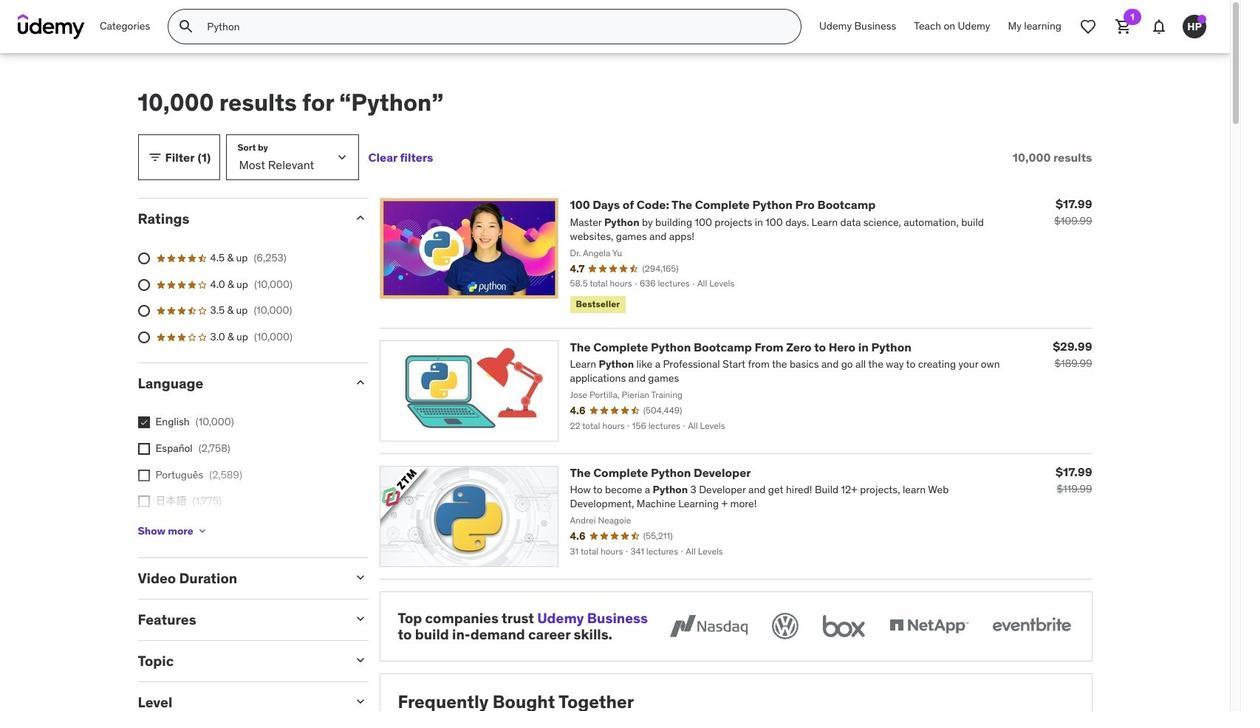Task type: describe. For each thing, give the bounding box(es) containing it.
udemy image
[[18, 14, 85, 39]]

0 vertical spatial small image
[[147, 150, 162, 165]]

Search for anything text field
[[204, 14, 784, 39]]

1 vertical spatial small image
[[353, 375, 368, 390]]

4 small image from the top
[[353, 695, 368, 709]]

you have alerts image
[[1198, 15, 1207, 24]]

box image
[[819, 610, 869, 643]]

1 xsmall image from the top
[[138, 417, 150, 429]]

2 small image from the top
[[353, 612, 368, 627]]

0 vertical spatial xsmall image
[[138, 443, 150, 455]]

3 small image from the top
[[353, 653, 368, 668]]



Task type: locate. For each thing, give the bounding box(es) containing it.
shopping cart with 1 item image
[[1115, 18, 1133, 35]]

xsmall image
[[138, 443, 150, 455], [138, 496, 150, 508], [196, 526, 208, 538]]

eventbrite image
[[989, 610, 1074, 643]]

submit search image
[[178, 18, 195, 35]]

small image
[[353, 211, 368, 226], [353, 612, 368, 627], [353, 653, 368, 668], [353, 695, 368, 709]]

2 vertical spatial small image
[[353, 571, 368, 586]]

nasdaq image
[[666, 610, 751, 643]]

netapp image
[[887, 610, 972, 643]]

1 small image from the top
[[353, 211, 368, 226]]

wishlist image
[[1080, 18, 1098, 35]]

status
[[1013, 151, 1093, 165]]

notifications image
[[1151, 18, 1169, 35]]

1 vertical spatial xsmall image
[[138, 496, 150, 508]]

xsmall image
[[138, 417, 150, 429], [138, 470, 150, 482]]

0 vertical spatial xsmall image
[[138, 417, 150, 429]]

2 xsmall image from the top
[[138, 470, 150, 482]]

volkswagen image
[[769, 610, 802, 643]]

2 vertical spatial xsmall image
[[196, 526, 208, 538]]

small image
[[147, 150, 162, 165], [353, 375, 368, 390], [353, 571, 368, 586]]

1 vertical spatial xsmall image
[[138, 470, 150, 482]]



Task type: vqa. For each thing, say whether or not it's contained in the screenshot.
Mark review by Jeeraarj S. as unhelpful icon class.
no



